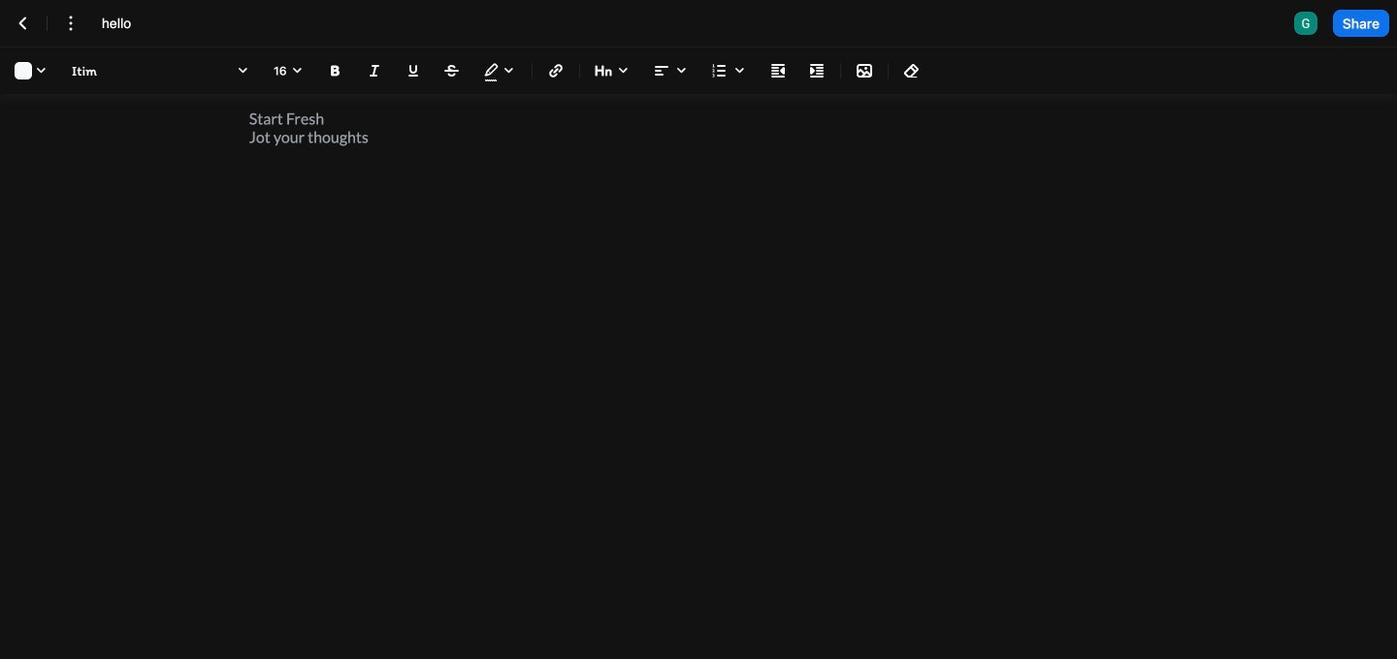 Task type: locate. For each thing, give the bounding box(es) containing it.
bold image
[[324, 59, 347, 82]]

strikethrough image
[[441, 59, 464, 82]]

None text field
[[102, 14, 155, 33]]

increase indent image
[[806, 59, 829, 82]]



Task type: vqa. For each thing, say whether or not it's contained in the screenshot.
the top application
no



Task type: describe. For each thing, give the bounding box(es) containing it.
all notes image
[[12, 12, 35, 35]]

italic image
[[363, 59, 386, 82]]

link image
[[544, 59, 568, 82]]

insert image image
[[853, 59, 876, 82]]

decrease indent image
[[767, 59, 790, 82]]

underline image
[[402, 59, 425, 82]]

more image
[[59, 12, 82, 35]]

clear style image
[[901, 59, 924, 82]]

generic name image
[[1294, 12, 1318, 35]]



